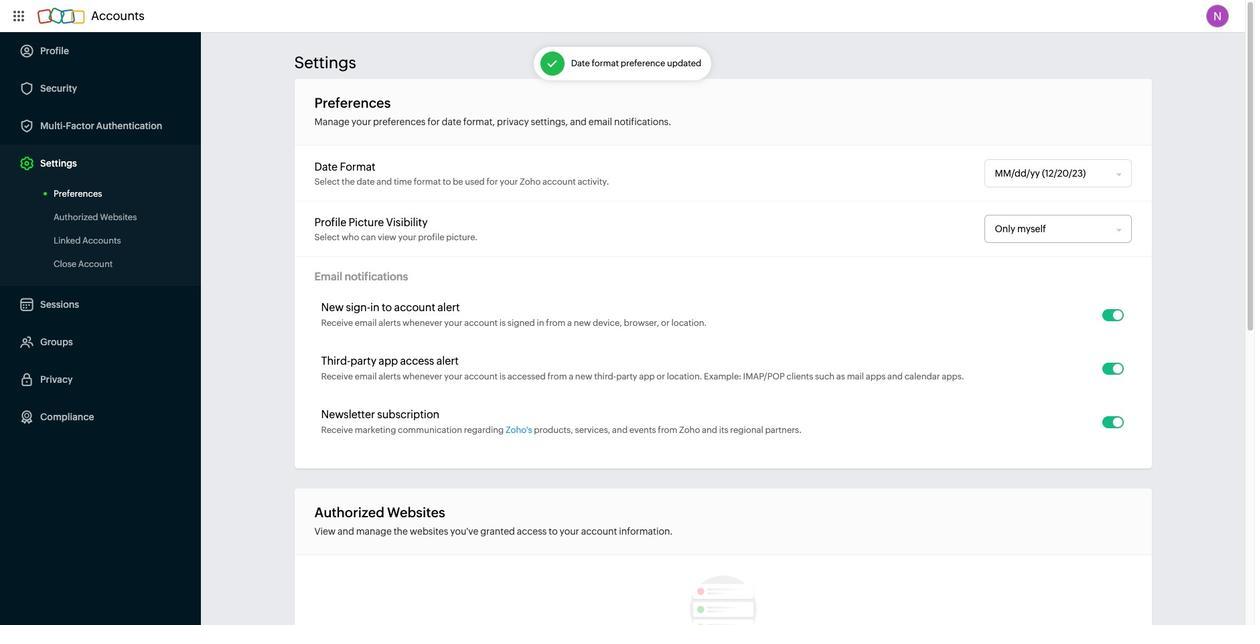 Task type: locate. For each thing, give the bounding box(es) containing it.
0 vertical spatial settings
[[294, 54, 356, 72]]

receive for new
[[321, 318, 353, 328]]

linked
[[54, 236, 81, 246]]

format,
[[463, 117, 495, 127]]

preferences for preferences
[[54, 189, 102, 199]]

authorized for authorized websites
[[54, 212, 98, 222]]

date for format
[[571, 58, 590, 68]]

1 vertical spatial date
[[357, 177, 375, 187]]

your
[[352, 117, 371, 127], [500, 177, 518, 187], [398, 232, 416, 242], [444, 318, 463, 328], [444, 372, 463, 382], [560, 527, 579, 537]]

1 vertical spatial profile
[[315, 216, 347, 229]]

1 vertical spatial party
[[616, 372, 637, 382]]

select down format
[[315, 177, 340, 187]]

from for is
[[546, 318, 566, 328]]

2 receive from the top
[[321, 372, 353, 382]]

from right accessed
[[548, 372, 567, 382]]

preferences
[[373, 117, 426, 127]]

0 vertical spatial access
[[400, 355, 434, 368]]

1 horizontal spatial to
[[443, 177, 451, 187]]

visibility
[[386, 216, 428, 229]]

preference
[[621, 58, 665, 68]]

2 alerts from the top
[[379, 372, 401, 382]]

in right the signed
[[537, 318, 544, 328]]

0 vertical spatial location.
[[672, 318, 707, 328]]

such
[[815, 372, 835, 382]]

0 vertical spatial preferences
[[315, 95, 391, 111]]

2 vertical spatial to
[[549, 527, 558, 537]]

email
[[589, 117, 612, 127], [355, 318, 377, 328], [355, 372, 377, 382]]

you've
[[450, 527, 479, 537]]

0 vertical spatial alert
[[438, 301, 460, 314]]

websites
[[100, 212, 137, 222], [387, 505, 445, 521]]

from
[[546, 318, 566, 328], [548, 372, 567, 382], [658, 425, 678, 435]]

1 vertical spatial accounts
[[82, 236, 121, 246]]

to right granted
[[549, 527, 558, 537]]

1 select from the top
[[315, 177, 340, 187]]

alerts down new sign-in to account alert
[[379, 318, 401, 328]]

0 vertical spatial date
[[442, 117, 461, 127]]

1 vertical spatial access
[[517, 527, 547, 537]]

date left format,
[[442, 117, 461, 127]]

1 vertical spatial format
[[414, 177, 441, 187]]

1 vertical spatial or
[[657, 372, 665, 382]]

authorized inside authorized websites view and manage the websites you've granted access to your account information.
[[315, 505, 385, 521]]

0 vertical spatial profile
[[40, 46, 69, 56]]

websites inside authorized websites view and manage the websites you've granted access to your account information.
[[387, 505, 445, 521]]

2 horizontal spatial to
[[549, 527, 558, 537]]

email down third-party app access alert
[[355, 372, 377, 382]]

1 vertical spatial alerts
[[379, 372, 401, 382]]

0 vertical spatial a
[[567, 318, 572, 328]]

is
[[500, 318, 506, 328], [500, 372, 506, 382]]

email for new sign-in to account alert
[[355, 318, 377, 328]]

whenever for alert
[[403, 372, 443, 382]]

preferences
[[315, 95, 391, 111], [54, 189, 102, 199]]

1 horizontal spatial websites
[[387, 505, 445, 521]]

date down format
[[357, 177, 375, 187]]

1 vertical spatial authorized
[[315, 505, 385, 521]]

0 vertical spatial in
[[370, 301, 380, 314]]

security
[[40, 83, 77, 94]]

1 vertical spatial select
[[315, 232, 340, 242]]

the
[[342, 177, 355, 187], [394, 527, 408, 537]]

is for new sign-in to account alert
[[500, 318, 506, 328]]

websites up linked accounts
[[100, 212, 137, 222]]

0 horizontal spatial settings
[[40, 158, 77, 169]]

authorized up view
[[315, 505, 385, 521]]

a
[[567, 318, 572, 328], [569, 372, 574, 382]]

1 horizontal spatial format
[[592, 58, 619, 68]]

2 is from the top
[[500, 372, 506, 382]]

receive down third-
[[321, 372, 353, 382]]

alerts down third-party app access alert
[[379, 372, 401, 382]]

marketing
[[355, 425, 396, 435]]

account
[[543, 177, 576, 187], [394, 301, 435, 314], [464, 318, 498, 328], [464, 372, 498, 382], [581, 527, 617, 537]]

0 vertical spatial or
[[661, 318, 670, 328]]

date inside preferences manage your preferences for date format, privacy settings, and email notifications.
[[442, 117, 461, 127]]

your inside preferences manage your preferences for date format, privacy settings, and email notifications.
[[352, 117, 371, 127]]

location.
[[672, 318, 707, 328], [667, 372, 702, 382]]

party down browser, on the bottom of the page
[[616, 372, 637, 382]]

a left third- on the bottom of the page
[[569, 372, 574, 382]]

2 vertical spatial receive
[[321, 425, 353, 435]]

1 vertical spatial date
[[315, 160, 338, 173]]

authorized websites view and manage the websites you've granted access to your account information.
[[315, 505, 673, 537]]

mail
[[847, 372, 864, 382]]

and right view
[[338, 527, 354, 537]]

date
[[442, 117, 461, 127], [357, 177, 375, 187]]

0 vertical spatial receive
[[321, 318, 353, 328]]

the inside 'date format select the date and time format to be used for your zoho account activity.'
[[342, 177, 355, 187]]

2 vertical spatial from
[[658, 425, 678, 435]]

and inside 'date format select the date and time format to be used for your zoho account activity.'
[[377, 177, 392, 187]]

new left third- on the bottom of the page
[[575, 372, 593, 382]]

0 vertical spatial zoho
[[520, 177, 541, 187]]

privacy
[[497, 117, 529, 127]]

receive
[[321, 318, 353, 328], [321, 372, 353, 382], [321, 425, 353, 435]]

new left device, at the bottom
[[574, 318, 591, 328]]

0 vertical spatial date
[[571, 58, 590, 68]]

0 horizontal spatial access
[[400, 355, 434, 368]]

1 horizontal spatial preferences
[[315, 95, 391, 111]]

picture
[[349, 216, 384, 229]]

newsletter subscription
[[321, 409, 440, 421]]

0 vertical spatial party
[[351, 355, 376, 368]]

0 horizontal spatial websites
[[100, 212, 137, 222]]

select left who
[[315, 232, 340, 242]]

0 vertical spatial the
[[342, 177, 355, 187]]

from right events
[[658, 425, 678, 435]]

0 horizontal spatial authorized
[[54, 212, 98, 222]]

and right settings,
[[570, 117, 587, 127]]

in down "notifications"
[[370, 301, 380, 314]]

0 vertical spatial for
[[428, 117, 440, 127]]

is left accessed
[[500, 372, 506, 382]]

1 horizontal spatial date
[[442, 117, 461, 127]]

preferences inside preferences manage your preferences for date format, privacy settings, and email notifications.
[[315, 95, 391, 111]]

alerts
[[379, 318, 401, 328], [379, 372, 401, 382]]

in
[[370, 301, 380, 314], [537, 318, 544, 328]]

or for third-party app access alert
[[657, 372, 665, 382]]

location. for new sign-in to account alert
[[672, 318, 707, 328]]

1 whenever from the top
[[403, 318, 443, 328]]

format right time at the top left of page
[[414, 177, 441, 187]]

authorized up linked
[[54, 212, 98, 222]]

1 vertical spatial settings
[[40, 158, 77, 169]]

and
[[570, 117, 587, 127], [377, 177, 392, 187], [888, 372, 903, 382], [612, 425, 628, 435], [702, 425, 717, 435], [338, 527, 354, 537]]

2 vertical spatial email
[[355, 372, 377, 382]]

0 horizontal spatial app
[[379, 355, 398, 368]]

and right apps
[[888, 372, 903, 382]]

party
[[351, 355, 376, 368], [616, 372, 637, 382]]

email left the notifications.
[[589, 117, 612, 127]]

app right third-
[[379, 355, 398, 368]]

select
[[315, 177, 340, 187], [315, 232, 340, 242]]

for
[[428, 117, 440, 127], [487, 177, 498, 187]]

1 horizontal spatial for
[[487, 177, 498, 187]]

1 vertical spatial receive
[[321, 372, 353, 382]]

profile
[[40, 46, 69, 56], [315, 216, 347, 229]]

select inside 'date format select the date and time format to be used for your zoho account activity.'
[[315, 177, 340, 187]]

can
[[361, 232, 376, 242]]

email notifications
[[315, 271, 408, 283]]

1 horizontal spatial authorized
[[315, 505, 385, 521]]

to right sign-
[[382, 301, 392, 314]]

1 alerts from the top
[[379, 318, 401, 328]]

for right the "used"
[[487, 177, 498, 187]]

location. left example:
[[667, 372, 702, 382]]

websites
[[410, 527, 448, 537]]

1 horizontal spatial access
[[517, 527, 547, 537]]

0 horizontal spatial profile
[[40, 46, 69, 56]]

0 vertical spatial email
[[589, 117, 612, 127]]

1 vertical spatial new
[[575, 372, 593, 382]]

1 vertical spatial location.
[[667, 372, 702, 382]]

email down sign-
[[355, 318, 377, 328]]

1 horizontal spatial settings
[[294, 54, 356, 72]]

is left the signed
[[500, 318, 506, 328]]

accessed
[[508, 372, 546, 382]]

or for new sign-in to account alert
[[661, 318, 670, 328]]

format left preference
[[592, 58, 619, 68]]

format
[[592, 58, 619, 68], [414, 177, 441, 187]]

preferences up authorized websites
[[54, 189, 102, 199]]

view
[[315, 527, 336, 537]]

access
[[400, 355, 434, 368], [517, 527, 547, 537]]

receive down newsletter
[[321, 425, 353, 435]]

1 vertical spatial alert
[[437, 355, 459, 368]]

used
[[465, 177, 485, 187]]

1 horizontal spatial zoho
[[679, 425, 700, 435]]

1 vertical spatial whenever
[[403, 372, 443, 382]]

1 vertical spatial a
[[569, 372, 574, 382]]

date left format
[[315, 160, 338, 173]]

access right granted
[[517, 527, 547, 537]]

access up subscription
[[400, 355, 434, 368]]

authorized for authorized websites view and manage the websites you've granted access to your account information.
[[315, 505, 385, 521]]

to inside authorized websites view and manage the websites you've granted access to your account information.
[[549, 527, 558, 537]]

for inside 'date format select the date and time format to be used for your zoho account activity.'
[[487, 177, 498, 187]]

new
[[574, 318, 591, 328], [575, 372, 593, 382]]

location. for third-party app access alert
[[667, 372, 702, 382]]

0 vertical spatial authorized
[[54, 212, 98, 222]]

and left time at the top left of page
[[377, 177, 392, 187]]

to inside 'date format select the date and time format to be used for your zoho account activity.'
[[443, 177, 451, 187]]

0 horizontal spatial date
[[315, 160, 338, 173]]

zoho left its
[[679, 425, 700, 435]]

profile up who
[[315, 216, 347, 229]]

0 vertical spatial app
[[379, 355, 398, 368]]

0 horizontal spatial the
[[342, 177, 355, 187]]

notifications
[[345, 271, 408, 283]]

1 receive from the top
[[321, 318, 353, 328]]

authorized
[[54, 212, 98, 222], [315, 505, 385, 521]]

location. right browser, on the bottom of the page
[[672, 318, 707, 328]]

date inside 'date format select the date and time format to be used for your zoho account activity.'
[[357, 177, 375, 187]]

receive down new
[[321, 318, 353, 328]]

settings
[[294, 54, 356, 72], [40, 158, 77, 169]]

2 select from the top
[[315, 232, 340, 242]]

or right browser, on the bottom of the page
[[661, 318, 670, 328]]

1 vertical spatial email
[[355, 318, 377, 328]]

clients
[[787, 372, 813, 382]]

settings,
[[531, 117, 568, 127]]

profile for profile picture visibility select who can view your profile picture.
[[315, 216, 347, 229]]

0 horizontal spatial for
[[428, 117, 440, 127]]

1 is from the top
[[500, 318, 506, 328]]

to left be
[[443, 177, 451, 187]]

whenever down new sign-in to account alert
[[403, 318, 443, 328]]

0 vertical spatial to
[[443, 177, 451, 187]]

party down sign-
[[351, 355, 376, 368]]

calendar
[[905, 372, 940, 382]]

from right the signed
[[546, 318, 566, 328]]

settings down the 'multi-'
[[40, 158, 77, 169]]

account left "activity."
[[543, 177, 576, 187]]

1 vertical spatial to
[[382, 301, 392, 314]]

app
[[379, 355, 398, 368], [639, 372, 655, 382]]

1 vertical spatial for
[[487, 177, 498, 187]]

receive marketing communication regarding zoho's products, services, and events from zoho and its regional partners.
[[321, 425, 802, 435]]

1 vertical spatial is
[[500, 372, 506, 382]]

communication
[[398, 425, 462, 435]]

0 horizontal spatial preferences
[[54, 189, 102, 199]]

date
[[571, 58, 590, 68], [315, 160, 338, 173]]

for right preferences
[[428, 117, 440, 127]]

the down format
[[342, 177, 355, 187]]

0 horizontal spatial to
[[382, 301, 392, 314]]

date left preference
[[571, 58, 590, 68]]

1 horizontal spatial app
[[639, 372, 655, 382]]

date inside 'date format select the date and time format to be used for your zoho account activity.'
[[315, 160, 338, 173]]

manage
[[315, 117, 350, 127]]

1 vertical spatial preferences
[[54, 189, 102, 199]]

device,
[[593, 318, 622, 328]]

1 horizontal spatial profile
[[315, 216, 347, 229]]

newsletter
[[321, 409, 375, 421]]

information.
[[619, 527, 673, 537]]

multi-
[[40, 121, 66, 131]]

1 vertical spatial the
[[394, 527, 408, 537]]

signed
[[508, 318, 535, 328]]

zoho's link
[[506, 425, 532, 435]]

1 horizontal spatial in
[[537, 318, 544, 328]]

whenever
[[403, 318, 443, 328], [403, 372, 443, 382]]

0 vertical spatial alerts
[[379, 318, 401, 328]]

zoho
[[520, 177, 541, 187], [679, 425, 700, 435]]

1 vertical spatial zoho
[[679, 425, 700, 435]]

0 horizontal spatial date
[[357, 177, 375, 187]]

linked accounts
[[54, 236, 121, 246]]

alert
[[438, 301, 460, 314], [437, 355, 459, 368]]

accounts
[[91, 9, 145, 23], [82, 236, 121, 246]]

whenever down third-party app access alert
[[403, 372, 443, 382]]

1 vertical spatial websites
[[387, 505, 445, 521]]

zoho inside 'date format select the date and time format to be used for your zoho account activity.'
[[520, 177, 541, 187]]

app right third- on the bottom of the page
[[639, 372, 655, 382]]

the right manage at the left bottom of page
[[394, 527, 408, 537]]

profile up security
[[40, 46, 69, 56]]

sessions
[[40, 299, 79, 310]]

0 horizontal spatial format
[[414, 177, 441, 187]]

0 vertical spatial websites
[[100, 212, 137, 222]]

and inside authorized websites view and manage the websites you've granted access to your account information.
[[338, 527, 354, 537]]

a left device, at the bottom
[[567, 318, 572, 328]]

settings up manage
[[294, 54, 356, 72]]

None field
[[985, 160, 1117, 187], [985, 216, 1117, 242], [985, 160, 1117, 187], [985, 216, 1117, 242]]

1 vertical spatial from
[[548, 372, 567, 382]]

2 whenever from the top
[[403, 372, 443, 382]]

zoho right the "used"
[[520, 177, 541, 187]]

0 vertical spatial whenever
[[403, 318, 443, 328]]

websites up websites
[[387, 505, 445, 521]]

0 horizontal spatial zoho
[[520, 177, 541, 187]]

3 receive from the top
[[321, 425, 353, 435]]

notifications.
[[614, 117, 671, 127]]

0 vertical spatial select
[[315, 177, 340, 187]]

profile inside profile picture visibility select who can view your profile picture.
[[315, 216, 347, 229]]

0 vertical spatial from
[[546, 318, 566, 328]]

0 vertical spatial is
[[500, 318, 506, 328]]

0 vertical spatial new
[[574, 318, 591, 328]]

account left "information." at bottom
[[581, 527, 617, 537]]

websites for authorized websites
[[100, 212, 137, 222]]

1 horizontal spatial date
[[571, 58, 590, 68]]

preferences manage your preferences for date format, privacy settings, and email notifications.
[[315, 95, 671, 127]]

1 horizontal spatial the
[[394, 527, 408, 537]]

0 horizontal spatial in
[[370, 301, 380, 314]]

or right third- on the bottom of the page
[[657, 372, 665, 382]]

to
[[443, 177, 451, 187], [382, 301, 392, 314], [549, 527, 558, 537]]

preferences up manage
[[315, 95, 391, 111]]



Task type: vqa. For each thing, say whether or not it's contained in the screenshot.
Profile corresponding to Profile
yes



Task type: describe. For each thing, give the bounding box(es) containing it.
third-party app access alert
[[321, 355, 459, 368]]

third-
[[321, 355, 351, 368]]

receive email alerts whenever your account is signed in from a new device, browser, or location.
[[321, 318, 707, 328]]

products,
[[534, 425, 573, 435]]

profile for profile
[[40, 46, 69, 56]]

new sign-in to account alert
[[321, 301, 460, 314]]

access inside authorized websites view and manage the websites you've granted access to your account information.
[[517, 527, 547, 537]]

apps.
[[942, 372, 964, 382]]

profile
[[418, 232, 445, 242]]

view
[[378, 232, 396, 242]]

whenever for account
[[403, 318, 443, 328]]

compliance
[[40, 412, 94, 423]]

alerts for access
[[379, 372, 401, 382]]

regional
[[730, 425, 764, 435]]

preferences for preferences manage your preferences for date format, privacy settings, and email notifications.
[[315, 95, 391, 111]]

email for third-party app access alert
[[355, 372, 377, 382]]

date for format
[[315, 160, 338, 173]]

close
[[54, 259, 76, 269]]

the inside authorized websites view and manage the websites you've granted access to your account information.
[[394, 527, 408, 537]]

format
[[340, 160, 376, 173]]

sign-
[[346, 301, 370, 314]]

time
[[394, 177, 412, 187]]

example:
[[704, 372, 742, 382]]

its
[[719, 425, 729, 435]]

account inside 'date format select the date and time format to be used for your zoho account activity.'
[[543, 177, 576, 187]]

imap/pop
[[743, 372, 785, 382]]

date format select the date and time format to be used for your zoho account activity.
[[315, 160, 609, 187]]

be
[[453, 177, 463, 187]]

third-
[[594, 372, 616, 382]]

account down "notifications"
[[394, 301, 435, 314]]

date format preference updated
[[571, 58, 702, 68]]

from for services,
[[658, 425, 678, 435]]

subscription
[[377, 409, 440, 421]]

factor
[[66, 121, 94, 131]]

1 horizontal spatial party
[[616, 372, 637, 382]]

is for third-party app access alert
[[500, 372, 506, 382]]

receive for third-
[[321, 372, 353, 382]]

1 vertical spatial app
[[639, 372, 655, 382]]

zoho's
[[506, 425, 532, 435]]

groups
[[40, 337, 73, 348]]

email inside preferences manage your preferences for date format, privacy settings, and email notifications.
[[589, 117, 612, 127]]

account inside authorized websites view and manage the websites you've granted access to your account information.
[[581, 527, 617, 537]]

privacy
[[40, 374, 73, 385]]

close account
[[54, 259, 113, 269]]

account
[[78, 259, 113, 269]]

partners.
[[765, 425, 802, 435]]

for inside preferences manage your preferences for date format, privacy settings, and email notifications.
[[428, 117, 440, 127]]

0 vertical spatial format
[[592, 58, 619, 68]]

select inside profile picture visibility select who can view your profile picture.
[[315, 232, 340, 242]]

new
[[321, 301, 344, 314]]

your inside authorized websites view and manage the websites you've granted access to your account information.
[[560, 527, 579, 537]]

services,
[[575, 425, 611, 435]]

updated
[[667, 58, 702, 68]]

account left accessed
[[464, 372, 498, 382]]

regarding
[[464, 425, 504, 435]]

granted
[[480, 527, 515, 537]]

websites for authorized websites view and manage the websites you've granted access to your account information.
[[387, 505, 445, 521]]

account left the signed
[[464, 318, 498, 328]]

multi-factor authentication
[[40, 121, 162, 131]]

authentication
[[96, 121, 162, 131]]

and left its
[[702, 425, 717, 435]]

format inside 'date format select the date and time format to be used for your zoho account activity.'
[[414, 177, 441, 187]]

your inside profile picture visibility select who can view your profile picture.
[[398, 232, 416, 242]]

your inside 'date format select the date and time format to be used for your zoho account activity.'
[[500, 177, 518, 187]]

browser,
[[624, 318, 659, 328]]

0 vertical spatial accounts
[[91, 9, 145, 23]]

apps
[[866, 372, 886, 382]]

as
[[837, 372, 845, 382]]

manage
[[356, 527, 392, 537]]

picture.
[[446, 232, 478, 242]]

receive email alerts whenever your account is accessed from a new third-party app or location. example: imap/pop clients such as mail apps and calendar apps.
[[321, 372, 964, 382]]

profile picture visibility select who can view your profile picture.
[[315, 216, 478, 242]]

and left events
[[612, 425, 628, 435]]

and inside preferences manage your preferences for date format, privacy settings, and email notifications.
[[570, 117, 587, 127]]

authorized websites
[[54, 212, 137, 222]]

events
[[630, 425, 656, 435]]

alerts for to
[[379, 318, 401, 328]]

activity.
[[578, 177, 609, 187]]

email
[[315, 271, 342, 283]]

1 vertical spatial in
[[537, 318, 544, 328]]

0 horizontal spatial party
[[351, 355, 376, 368]]

who
[[342, 232, 359, 242]]



